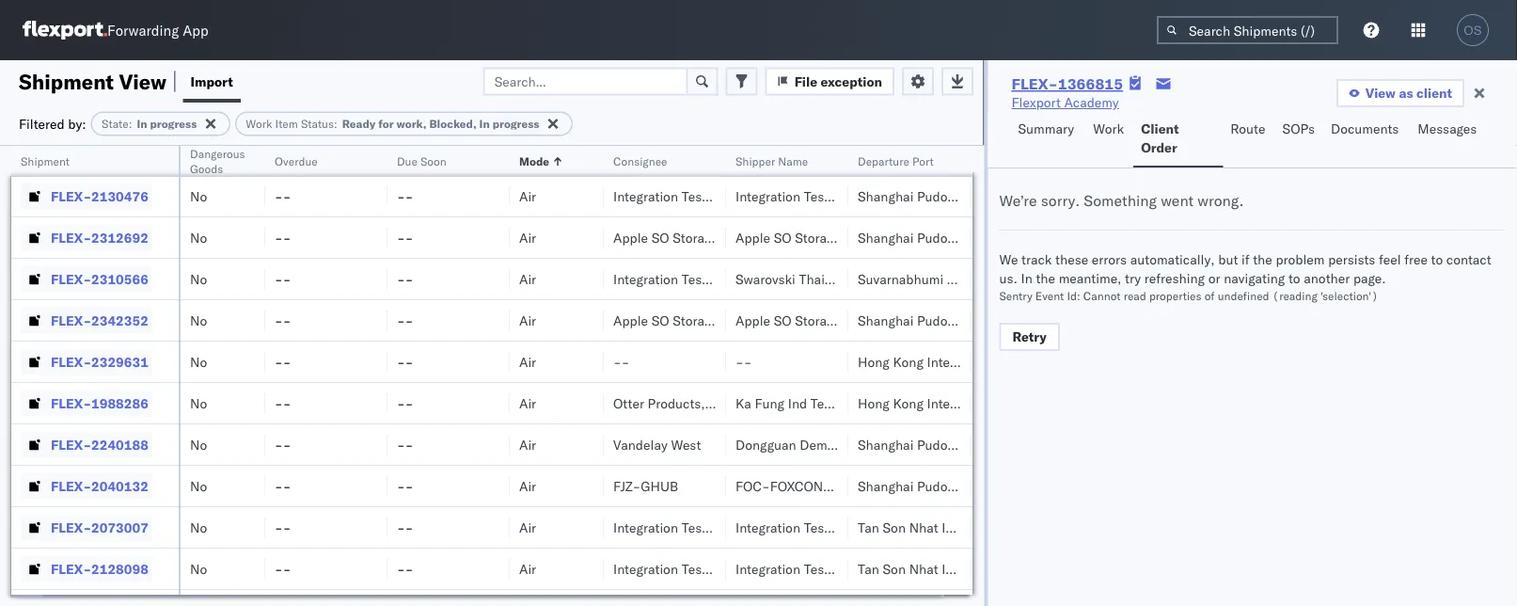 Task type: locate. For each thing, give the bounding box(es) containing it.
apple down consignee
[[614, 229, 648, 246]]

summary
[[1019, 120, 1075, 137]]

foxconn-
[[770, 478, 842, 494]]

3 air from the top
[[519, 229, 537, 246]]

shipment up by:
[[19, 68, 114, 94]]

view as client
[[1366, 85, 1453, 101]]

flex- down flex-2040132 button
[[51, 519, 91, 535]]

no for flex-1988286
[[190, 395, 207, 411]]

the up event
[[1036, 270, 1056, 287]]

(do
[[722, 146, 749, 163], [844, 146, 872, 163], [722, 229, 749, 246], [844, 229, 872, 246], [722, 312, 749, 328], [844, 312, 872, 328]]

flex- down shipment button
[[51, 188, 91, 204]]

work inside button
[[1094, 120, 1125, 137]]

flex- inside flex-2128098 button
[[51, 560, 91, 577]]

7 resize handle column header from the left
[[826, 146, 849, 606]]

2 progress from the left
[[493, 117, 540, 131]]

11 no from the top
[[190, 560, 207, 577]]

swarovski
[[736, 271, 796, 287]]

1 horizontal spatial to
[[1432, 251, 1444, 268]]

flex- inside flex-2310566 'button'
[[51, 271, 91, 287]]

llc
[[709, 395, 732, 411]]

flex-2040132 button
[[21, 473, 152, 499]]

0 horizontal spatial the
[[1036, 270, 1056, 287]]

flex- up flexport
[[1012, 74, 1058, 93]]

dangerous
[[190, 146, 245, 160]]

flex- for 2310566
[[51, 271, 91, 287]]

forwarding app
[[107, 21, 209, 39]]

flex- down flex-2130476 button
[[51, 229, 91, 246]]

10 air from the top
[[519, 519, 537, 535]]

work left item
[[246, 117, 272, 131]]

storage right the shipper
[[795, 146, 841, 163]]

products,
[[648, 395, 705, 411]]

1 horizontal spatial view
[[1366, 85, 1396, 101]]

flex- for 2342348
[[51, 146, 91, 163]]

resize handle column header for shipment
[[156, 146, 179, 606]]

flex-2342348 button
[[21, 142, 152, 168]]

flex- for 2342352
[[51, 312, 91, 328]]

Search Shipments (/) text field
[[1157, 16, 1339, 44]]

8 resize handle column header from the left
[[949, 146, 971, 606]]

to up (reading
[[1289, 270, 1301, 287]]

air for 2342348
[[519, 146, 537, 163]]

flex-2073007
[[51, 519, 149, 535]]

2073007
[[91, 519, 149, 535]]

1 horizontal spatial the
[[1254, 251, 1273, 268]]

resize handle column header for consignee
[[704, 146, 726, 606]]

app
[[183, 21, 209, 39]]

8 air from the top
[[519, 436, 537, 453]]

page.
[[1354, 270, 1387, 287]]

no for flex-2040132
[[190, 478, 207, 494]]

retry
[[1013, 328, 1047, 345]]

8 no from the top
[[190, 436, 207, 453]]

id:
[[1068, 288, 1081, 303]]

air for 2342352
[[519, 312, 537, 328]]

progress up mode
[[493, 117, 540, 131]]

resize handle column header for dangerous goods
[[243, 146, 265, 606]]

test right bv
[[911, 478, 936, 494]]

flex- inside flex-2240188 button
[[51, 436, 91, 453]]

flex- down the flex-2329631 button
[[51, 395, 91, 411]]

no for flex-2312692
[[190, 229, 207, 246]]

messages button
[[1411, 112, 1488, 168]]

air for 2130476
[[519, 188, 537, 204]]

6 no from the top
[[190, 353, 207, 370]]

another
[[1304, 270, 1351, 287]]

flex- down flex-1988286 button
[[51, 436, 91, 453]]

view as client button
[[1337, 79, 1465, 107]]

flex-2240188
[[51, 436, 149, 453]]

no for flex-2342352
[[190, 312, 207, 328]]

7 no from the top
[[190, 395, 207, 411]]

9 no from the top
[[190, 478, 207, 494]]

(do down swarovski on the top
[[722, 312, 749, 328]]

: left ready
[[334, 117, 338, 131]]

0 horizontal spatial test
[[855, 271, 880, 287]]

2 air from the top
[[519, 188, 537, 204]]

foc-
[[736, 478, 771, 494]]

view inside view as client button
[[1366, 85, 1396, 101]]

flex- inside flex-2312692 button
[[51, 229, 91, 246]]

0 vertical spatial the
[[1254, 251, 1273, 268]]

shipment down filtered
[[21, 154, 70, 168]]

air for 2329631
[[519, 353, 537, 370]]

work
[[246, 117, 272, 131], [1094, 120, 1125, 137]]

flex- down by:
[[51, 146, 91, 163]]

dangerous goods
[[190, 146, 245, 176]]

flex- for 2128098
[[51, 560, 91, 577]]

11 air from the top
[[519, 560, 537, 577]]

flex- inside flex-2040132 button
[[51, 478, 91, 494]]

10 no from the top
[[190, 519, 207, 535]]

west
[[671, 436, 701, 453]]

flex- for 2329631
[[51, 353, 91, 370]]

progress up the dangerous
[[150, 117, 197, 131]]

ready
[[342, 117, 376, 131]]

2310566
[[91, 271, 149, 287]]

the
[[1254, 251, 1273, 268], [1036, 270, 1056, 287]]

flex- for 2240188
[[51, 436, 91, 453]]

ltd
[[921, 395, 940, 411]]

ka
[[736, 395, 752, 411]]

thailand
[[799, 271, 851, 287]]

no for flex-2128098
[[190, 560, 207, 577]]

consignee button
[[604, 150, 708, 168]]

0 vertical spatial shipment
[[19, 68, 114, 94]]

6 air from the top
[[519, 353, 537, 370]]

we're
[[1000, 191, 1038, 210]]

flex- inside flex-1988286 button
[[51, 395, 91, 411]]

9 air from the top
[[519, 478, 537, 494]]

1988286
[[91, 395, 149, 411]]

resize handle column header
[[156, 146, 179, 606], [243, 146, 265, 606], [365, 146, 388, 606], [487, 146, 510, 606], [582, 146, 604, 606], [704, 146, 726, 606], [826, 146, 849, 606], [949, 146, 971, 606]]

: up 2342348
[[129, 117, 132, 131]]

file exception
[[795, 73, 883, 89]]

in right us.
[[1021, 270, 1033, 287]]

air for 2240188
[[519, 436, 537, 453]]

0 horizontal spatial :
[[129, 117, 132, 131]]

2342348
[[91, 146, 149, 163]]

work for work item status : ready for work, blocked, in progress
[[246, 117, 272, 131]]

flex-2073007 button
[[21, 514, 152, 541]]

china-
[[842, 478, 891, 494]]

1 vertical spatial shipment
[[21, 154, 70, 168]]

air for 2073007
[[519, 519, 537, 535]]

no for flex-2073007
[[190, 519, 207, 535]]

test right thailand
[[855, 271, 880, 287]]

flex- inside flex-2342352 button
[[51, 312, 91, 328]]

ind
[[788, 395, 808, 411]]

'selection')
[[1321, 288, 1379, 303]]

0 horizontal spatial view
[[119, 68, 167, 94]]

2312692
[[91, 229, 149, 246]]

we're sorry. something went wrong.
[[1000, 191, 1244, 210]]

flex- down flex-2342352 button
[[51, 353, 91, 370]]

6 resize handle column header from the left
[[704, 146, 726, 606]]

1 horizontal spatial work
[[1094, 120, 1125, 137]]

2 horizontal spatial in
[[1021, 270, 1033, 287]]

4 no from the top
[[190, 271, 207, 287]]

1 resize handle column header from the left
[[156, 146, 179, 606]]

flex- down flex-2240188 button
[[51, 478, 91, 494]]

flex- inside flex-2342348 "button"
[[51, 146, 91, 163]]

2 no from the top
[[190, 188, 207, 204]]

errors
[[1092, 251, 1127, 268]]

filtered by:
[[19, 115, 86, 132]]

1 horizontal spatial :
[[334, 117, 338, 131]]

state : in progress
[[102, 117, 197, 131]]

to right the free
[[1432, 251, 1444, 268]]

flex- down flex-2312692 button
[[51, 271, 91, 287]]

no for flex-2329631
[[190, 353, 207, 370]]

work down the academy
[[1094, 120, 1125, 137]]

view left as
[[1366, 85, 1396, 101]]

flex- inside the flex-2329631 button
[[51, 353, 91, 370]]

in right state
[[137, 117, 147, 131]]

-
[[275, 146, 283, 163], [283, 146, 291, 163], [397, 146, 405, 163], [405, 146, 413, 163], [275, 188, 283, 204], [283, 188, 291, 204], [397, 188, 405, 204], [405, 188, 413, 204], [275, 229, 283, 246], [283, 229, 291, 246], [397, 229, 405, 246], [405, 229, 413, 246], [275, 271, 283, 287], [283, 271, 291, 287], [397, 271, 405, 287], [405, 271, 413, 287], [275, 312, 283, 328], [283, 312, 291, 328], [397, 312, 405, 328], [405, 312, 413, 328], [275, 353, 283, 370], [283, 353, 291, 370], [397, 353, 405, 370], [405, 353, 413, 370], [614, 353, 622, 370], [622, 353, 630, 370], [736, 353, 744, 370], [744, 353, 752, 370], [275, 395, 283, 411], [283, 395, 291, 411], [397, 395, 405, 411], [405, 395, 413, 411], [275, 436, 283, 453], [283, 436, 291, 453], [397, 436, 405, 453], [405, 436, 413, 453], [275, 478, 283, 494], [283, 478, 291, 494], [397, 478, 405, 494], [405, 478, 413, 494], [275, 519, 283, 535], [283, 519, 291, 535], [397, 519, 405, 535], [405, 519, 413, 535], [275, 560, 283, 577], [283, 560, 291, 577], [397, 560, 405, 577], [405, 560, 413, 577]]

flex-2128098
[[51, 560, 149, 577]]

5 air from the top
[[519, 312, 537, 328]]

shipment
[[19, 68, 114, 94], [21, 154, 70, 168]]

flex-
[[1012, 74, 1058, 93], [51, 146, 91, 163], [51, 188, 91, 204], [51, 229, 91, 246], [51, 271, 91, 287], [51, 312, 91, 328], [51, 353, 91, 370], [51, 395, 91, 411], [51, 436, 91, 453], [51, 478, 91, 494], [51, 519, 91, 535], [51, 560, 91, 577]]

os
[[1465, 23, 1483, 37]]

shipment inside button
[[21, 154, 70, 168]]

2342352
[[91, 312, 149, 328]]

dangerous goods button
[[181, 142, 258, 176]]

refreshing
[[1145, 270, 1206, 287]]

1 no from the top
[[190, 146, 207, 163]]

5 no from the top
[[190, 312, 207, 328]]

swarovski thailand test
[[736, 271, 880, 287]]

no for flex-2240188
[[190, 436, 207, 453]]

7 air from the top
[[519, 395, 537, 411]]

0 horizontal spatial work
[[246, 117, 272, 131]]

(do up thailand
[[844, 229, 872, 246]]

2240188
[[91, 436, 149, 453]]

no
[[190, 146, 207, 163], [190, 188, 207, 204], [190, 229, 207, 246], [190, 271, 207, 287], [190, 312, 207, 328], [190, 353, 207, 370], [190, 395, 207, 411], [190, 436, 207, 453], [190, 478, 207, 494], [190, 519, 207, 535], [190, 560, 207, 577]]

flex-1988286 button
[[21, 390, 152, 416]]

flex-2130476 button
[[21, 183, 152, 209]]

:
[[129, 117, 132, 131], [334, 117, 338, 131]]

apple so storage (do not use)
[[614, 146, 816, 163], [736, 146, 939, 163], [614, 229, 816, 246], [736, 229, 939, 246], [614, 312, 816, 328], [736, 312, 939, 328]]

route
[[1231, 120, 1266, 137]]

in right blocked,
[[480, 117, 490, 131]]

4 air from the top
[[519, 271, 537, 287]]

fung
[[755, 395, 785, 411]]

read
[[1124, 288, 1147, 303]]

1366815
[[1058, 74, 1124, 93]]

1 horizontal spatial test
[[911, 478, 936, 494]]

view
[[119, 68, 167, 94], [1366, 85, 1396, 101]]

properties
[[1150, 288, 1202, 303]]

0 vertical spatial test
[[855, 271, 880, 287]]

flex- inside flex-2130476 button
[[51, 188, 91, 204]]

2 resize handle column header from the left
[[243, 146, 265, 606]]

2128098
[[91, 560, 149, 577]]

1 horizontal spatial progress
[[493, 117, 540, 131]]

flex- down flex-2073007 "button"
[[51, 560, 91, 577]]

1 vertical spatial to
[[1289, 270, 1301, 287]]

5 resize handle column header from the left
[[582, 146, 604, 606]]

3 no from the top
[[190, 229, 207, 246]]

storage up thailand
[[795, 229, 841, 246]]

apple right mode button
[[614, 146, 648, 163]]

(do up swarovski on the top
[[722, 229, 749, 246]]

0 horizontal spatial progress
[[150, 117, 197, 131]]

storage up products,
[[673, 312, 719, 328]]

order
[[1142, 139, 1178, 156]]

0 horizontal spatial in
[[137, 117, 147, 131]]

view up state : in progress
[[119, 68, 167, 94]]

flex- down flex-2310566 'button'
[[51, 312, 91, 328]]

flex- inside flex-2073007 "button"
[[51, 519, 91, 535]]

shipment view
[[19, 68, 167, 94]]

consignee
[[614, 154, 668, 168]]

client
[[1142, 120, 1180, 137]]

the right if
[[1254, 251, 1273, 268]]

zhou
[[867, 395, 897, 411]]

1 air from the top
[[519, 146, 537, 163]]

flex- for 2040132
[[51, 478, 91, 494]]

storage down thailand
[[795, 312, 841, 328]]



Task type: describe. For each thing, give the bounding box(es) containing it.
fjz-
[[614, 478, 641, 494]]

hui
[[843, 395, 864, 411]]

flex-2312692
[[51, 229, 149, 246]]

0 vertical spatial to
[[1432, 251, 1444, 268]]

1 vertical spatial test
[[911, 478, 936, 494]]

apple down swarovski on the top
[[736, 312, 771, 328]]

sentry
[[1000, 288, 1033, 303]]

flex-2128098 button
[[21, 556, 152, 582]]

resize handle column header for departure port
[[949, 146, 971, 606]]

exception
[[821, 73, 883, 89]]

due
[[397, 154, 418, 168]]

these
[[1056, 251, 1089, 268]]

fjz-ghub
[[614, 478, 679, 494]]

flex- for 1988286
[[51, 395, 91, 411]]

flex- for 1366815
[[1012, 74, 1058, 93]]

shipper
[[736, 154, 776, 168]]

sops button
[[1276, 112, 1324, 168]]

4 resize handle column header from the left
[[487, 146, 510, 606]]

flex- for 2312692
[[51, 229, 91, 246]]

air for 2310566
[[519, 271, 537, 287]]

academy
[[1065, 94, 1120, 111]]

(do right the name
[[844, 146, 872, 163]]

flex-2130476
[[51, 188, 149, 204]]

apple left the name
[[736, 146, 771, 163]]

overdue
[[275, 154, 318, 168]]

air for 2128098
[[519, 560, 537, 577]]

import
[[191, 73, 233, 89]]

blocked,
[[430, 117, 477, 131]]

import button
[[183, 60, 241, 103]]

as
[[1400, 85, 1414, 101]]

storage down consignee button
[[673, 229, 719, 246]]

or
[[1209, 270, 1221, 287]]

2040132
[[91, 478, 149, 494]]

if
[[1242, 251, 1250, 268]]

for
[[378, 117, 394, 131]]

otter
[[614, 395, 645, 411]]

in inside we track these errors automatically, but if the problem persists feel free to contact us. in the meantime, try refreshing or navigating to another page. sentry event id: cannot read properties of undefined (reading 'selection')
[[1021, 270, 1033, 287]]

shipper name button
[[726, 150, 830, 168]]

status
[[301, 117, 334, 131]]

automatically,
[[1131, 251, 1215, 268]]

no for flex-2310566
[[190, 271, 207, 287]]

flex- for 2073007
[[51, 519, 91, 535]]

air for 2040132
[[519, 478, 537, 494]]

no for flex-2342348
[[190, 146, 207, 163]]

shipment for shipment view
[[19, 68, 114, 94]]

shipment for shipment
[[21, 154, 70, 168]]

something
[[1084, 191, 1157, 210]]

flex-2342352
[[51, 312, 149, 328]]

undefined
[[1218, 288, 1270, 303]]

3 resize handle column header from the left
[[365, 146, 388, 606]]

1 vertical spatial the
[[1036, 270, 1056, 287]]

documents button
[[1324, 112, 1411, 168]]

2130476
[[91, 188, 149, 204]]

work item status : ready for work, blocked, in progress
[[246, 117, 540, 131]]

filtered
[[19, 115, 65, 132]]

flex-1366815
[[1012, 74, 1124, 93]]

apple up otter
[[614, 312, 648, 328]]

flex- for 2130476
[[51, 188, 91, 204]]

1 progress from the left
[[150, 117, 197, 131]]

work for work
[[1094, 120, 1125, 137]]

us.
[[1000, 270, 1018, 287]]

work,
[[397, 117, 427, 131]]

mode
[[519, 154, 550, 168]]

0 horizontal spatial to
[[1289, 270, 1301, 287]]

departure
[[858, 154, 910, 168]]

1 horizontal spatial in
[[480, 117, 490, 131]]

item
[[275, 117, 298, 131]]

name
[[779, 154, 808, 168]]

state
[[102, 117, 129, 131]]

air for 1988286
[[519, 395, 537, 411]]

feel
[[1380, 251, 1402, 268]]

flex-2342348
[[51, 146, 149, 163]]

flexport. image
[[23, 21, 107, 40]]

tech
[[811, 395, 839, 411]]

(do left the name
[[722, 146, 749, 163]]

client
[[1417, 85, 1453, 101]]

retry button
[[1000, 323, 1060, 351]]

(reading
[[1273, 288, 1318, 303]]

of
[[1205, 288, 1215, 303]]

no for flex-2130476
[[190, 188, 207, 204]]

air for 2312692
[[519, 229, 537, 246]]

apple up swarovski on the top
[[736, 229, 771, 246]]

client order button
[[1134, 112, 1224, 168]]

shipper name
[[736, 154, 808, 168]]

resize handle column header for shipper name
[[826, 146, 849, 606]]

work button
[[1086, 112, 1134, 168]]

flex-2240188 button
[[21, 431, 152, 458]]

forwarding app link
[[23, 21, 209, 40]]

mode button
[[510, 150, 585, 168]]

Search... text field
[[483, 67, 688, 96]]

but
[[1219, 251, 1239, 268]]

navigating
[[1224, 270, 1286, 287]]

storage right consignee
[[673, 146, 719, 163]]

ka fung ind tech hui zhou co ltd
[[736, 395, 940, 411]]

flex-2312692 button
[[21, 224, 152, 251]]

resize handle column header for mode
[[582, 146, 604, 606]]

1 : from the left
[[129, 117, 132, 131]]

client order
[[1142, 120, 1180, 156]]

shipment button
[[11, 150, 160, 168]]

port
[[913, 154, 934, 168]]

2 : from the left
[[334, 117, 338, 131]]

flex-2329631
[[51, 353, 149, 370]]

vandelay
[[614, 436, 668, 453]]

flex-2342352 button
[[21, 307, 152, 334]]

persists
[[1329, 251, 1376, 268]]

cannot
[[1084, 288, 1121, 303]]

flex-2310566
[[51, 271, 149, 287]]

we
[[1000, 251, 1019, 268]]

soon
[[421, 154, 447, 168]]

free
[[1405, 251, 1428, 268]]

goods
[[190, 161, 223, 176]]

flex-1366815 link
[[1012, 74, 1124, 93]]

due soon
[[397, 154, 447, 168]]

co
[[900, 395, 917, 411]]

(do down thailand
[[844, 312, 872, 328]]

forwarding
[[107, 21, 179, 39]]

track
[[1022, 251, 1052, 268]]



Task type: vqa. For each thing, say whether or not it's contained in the screenshot.
2nd Resize Handle Column Header from the left
yes



